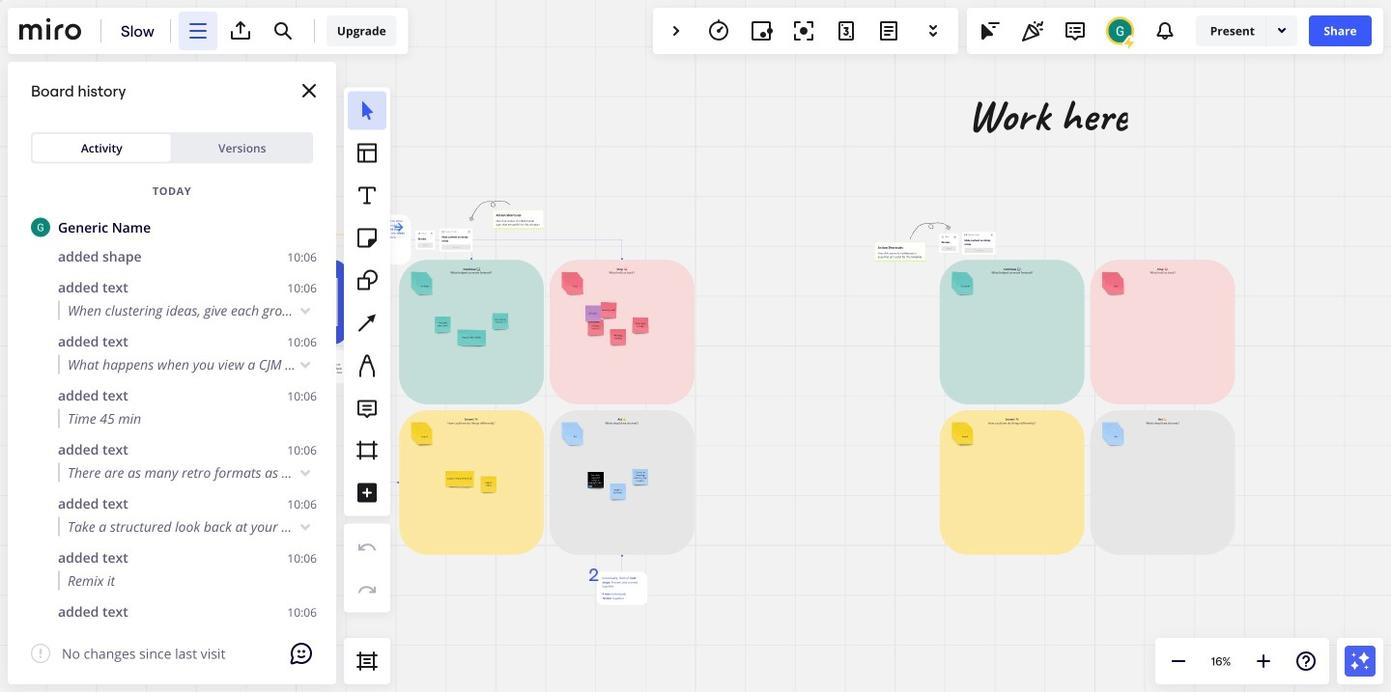 Task type: locate. For each thing, give the bounding box(es) containing it.
spagx image
[[296, 463, 315, 483], [296, 517, 315, 537], [290, 643, 313, 666], [31, 644, 50, 664]]

open frames image
[[356, 650, 379, 673]]

collaboration toolbar
[[653, 8, 958, 54]]

tab list
[[33, 134, 311, 162]]

search image
[[271, 19, 295, 43]]

spagx image
[[1274, 22, 1290, 38], [1122, 35, 1137, 51], [296, 301, 315, 320], [296, 355, 315, 374]]

close image
[[298, 79, 321, 102]]

hide apps image
[[665, 19, 688, 43]]



Task type: vqa. For each thing, say whether or not it's contained in the screenshot.
the img
no



Task type: describe. For each thing, give the bounding box(es) containing it.
communication toolbar
[[967, 8, 1384, 54]]

board toolbar
[[8, 8, 408, 54]]

reactions image
[[1021, 19, 1044, 43]]

feed image
[[1153, 19, 1177, 43]]

comment image
[[1064, 19, 1087, 43]]

main menu image
[[186, 19, 210, 43]]

creation toolbar
[[344, 62, 390, 639]]

export this board image
[[229, 19, 252, 43]]

show collaborators' cursors image
[[979, 19, 1002, 43]]



